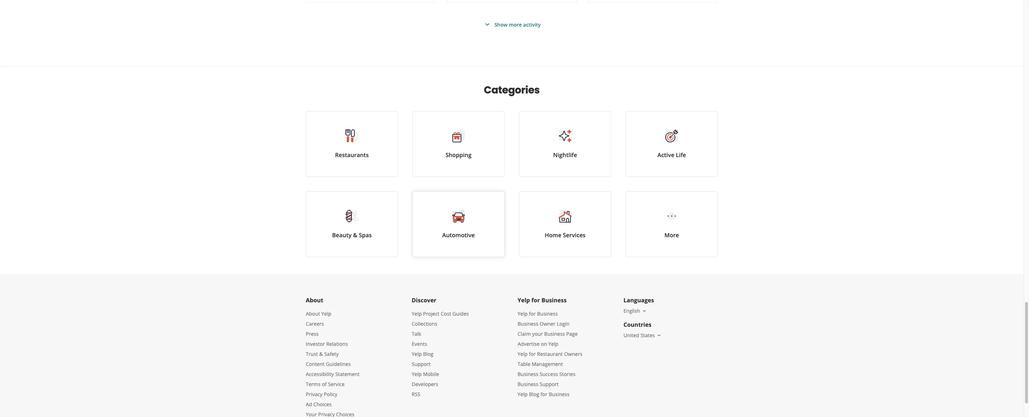 Task type: vqa. For each thing, say whether or not it's contained in the screenshot.
Active Life
yes



Task type: locate. For each thing, give the bounding box(es) containing it.
management
[[532, 361, 563, 368]]

16 chevron down v2 image
[[657, 333, 662, 339]]

1 horizontal spatial &
[[353, 232, 357, 240]]

for down business support link
[[541, 392, 548, 399]]

active
[[658, 151, 675, 159]]

login
[[557, 321, 570, 328]]

business
[[542, 297, 567, 305], [537, 311, 558, 318], [518, 321, 539, 328], [544, 331, 565, 338], [518, 371, 539, 378], [518, 382, 539, 388], [549, 392, 570, 399]]

states
[[641, 333, 655, 339]]

trust & safety link
[[306, 351, 339, 358]]

beauty & spas
[[332, 232, 372, 240]]

events
[[412, 341, 427, 348]]

0 horizontal spatial blog
[[423, 351, 434, 358]]

terms of service link
[[306, 382, 345, 388]]

table
[[518, 361, 531, 368]]

support link
[[412, 361, 431, 368]]

for
[[532, 297, 540, 305], [529, 311, 536, 318], [529, 351, 536, 358], [541, 392, 548, 399]]

yelp blog for business link
[[518, 392, 570, 399]]

0 horizontal spatial &
[[319, 351, 323, 358]]

blog inside yelp project cost guides collections talk events yelp blog support yelp mobile developers rss
[[423, 351, 434, 358]]

blog up support link
[[423, 351, 434, 358]]

0 vertical spatial about
[[306, 297, 323, 305]]

1 horizontal spatial blog
[[529, 392, 539, 399]]

1 about from the top
[[306, 297, 323, 305]]

2 about from the top
[[306, 311, 320, 318]]

blog inside yelp for business business owner login claim your business page advertise on yelp yelp for restaurant owners table management business success stories business support yelp blog for business
[[529, 392, 539, 399]]

claim your business page link
[[518, 331, 578, 338]]

1 horizontal spatial support
[[540, 382, 559, 388]]

services
[[563, 232, 586, 240]]

press
[[306, 331, 319, 338]]

yelp down business support link
[[518, 392, 528, 399]]

about up careers
[[306, 311, 320, 318]]

& right trust
[[319, 351, 323, 358]]

16 chevron down v2 image
[[642, 309, 648, 314]]

business up the "yelp blog for business" link
[[518, 382, 539, 388]]

privacy
[[306, 392, 323, 399]]

restaurants
[[335, 151, 369, 159]]

for up "business owner login" link at the right bottom of page
[[529, 311, 536, 318]]

blog
[[423, 351, 434, 358], [529, 392, 539, 399]]

yelp down support link
[[412, 371, 422, 378]]

about inside about yelp careers press investor relations trust & safety content guidelines accessibility statement terms of service privacy policy ad choices
[[306, 311, 320, 318]]

about up about yelp link
[[306, 297, 323, 305]]

yelp inside about yelp careers press investor relations trust & safety content guidelines accessibility statement terms of service privacy policy ad choices
[[321, 311, 331, 318]]

0 vertical spatial &
[[353, 232, 357, 240]]

support down success
[[540, 382, 559, 388]]

business down owner on the bottom right of the page
[[544, 331, 565, 338]]

yelp up yelp for business link in the right of the page
[[518, 297, 530, 305]]

mobile
[[423, 371, 439, 378]]

statement
[[335, 371, 360, 378]]

business up yelp for business link in the right of the page
[[542, 297, 567, 305]]

yelp up careers
[[321, 311, 331, 318]]

yelp
[[518, 297, 530, 305], [321, 311, 331, 318], [412, 311, 422, 318], [518, 311, 528, 318], [549, 341, 559, 348], [412, 351, 422, 358], [518, 351, 528, 358], [412, 371, 422, 378], [518, 392, 528, 399]]

nightlife link
[[519, 111, 611, 177]]

languages
[[624, 297, 654, 305]]

about yelp careers press investor relations trust & safety content guidelines accessibility statement terms of service privacy policy ad choices
[[306, 311, 360, 409]]

guides
[[453, 311, 469, 318]]

yelp down events link
[[412, 351, 422, 358]]

stories
[[559, 371, 576, 378]]

1 vertical spatial support
[[540, 382, 559, 388]]

united states
[[624, 333, 655, 339]]

show
[[495, 21, 508, 28]]

& inside about yelp careers press investor relations trust & safety content guidelines accessibility statement terms of service privacy policy ad choices
[[319, 351, 323, 358]]

careers link
[[306, 321, 324, 328]]

accessibility statement link
[[306, 371, 360, 378]]

support inside yelp for business business owner login claim your business page advertise on yelp yelp for restaurant owners table management business success stories business support yelp blog for business
[[540, 382, 559, 388]]

& left spas
[[353, 232, 357, 240]]

home
[[545, 232, 562, 240]]

english
[[624, 308, 640, 315]]

0 vertical spatial blog
[[423, 351, 434, 358]]

0 horizontal spatial support
[[412, 361, 431, 368]]

blog down business support link
[[529, 392, 539, 399]]

safety
[[324, 351, 339, 358]]

shopping link
[[413, 111, 505, 177]]

automotive
[[442, 232, 475, 240]]

about
[[306, 297, 323, 305], [306, 311, 320, 318]]

yelp for business link
[[518, 311, 558, 318]]

restaurant
[[537, 351, 563, 358]]

&
[[353, 232, 357, 240], [319, 351, 323, 358]]

support
[[412, 361, 431, 368], [540, 382, 559, 388]]

owner
[[540, 321, 556, 328]]

support down yelp blog link
[[412, 361, 431, 368]]

1 vertical spatial about
[[306, 311, 320, 318]]

trust
[[306, 351, 318, 358]]

1 vertical spatial blog
[[529, 392, 539, 399]]

explore recent activity section section
[[300, 0, 724, 66]]

0 vertical spatial support
[[412, 361, 431, 368]]

about yelp link
[[306, 311, 331, 318]]

accessibility
[[306, 371, 334, 378]]

1 vertical spatial &
[[319, 351, 323, 358]]

for up yelp for business link in the right of the page
[[532, 297, 540, 305]]

restaurants link
[[306, 111, 398, 177]]

developers link
[[412, 382, 438, 388]]

nightlife
[[553, 151, 577, 159]]



Task type: describe. For each thing, give the bounding box(es) containing it.
rss
[[412, 392, 420, 399]]

project
[[423, 311, 440, 318]]

business down table
[[518, 371, 539, 378]]

countries
[[624, 321, 652, 329]]

privacy policy link
[[306, 392, 337, 399]]

ad choices link
[[306, 402, 332, 409]]

united states button
[[624, 333, 662, 339]]

yelp for restaurant owners link
[[518, 351, 583, 358]]

yelp up table
[[518, 351, 528, 358]]

yelp up 'claim' on the bottom of page
[[518, 311, 528, 318]]

more link
[[626, 192, 718, 258]]

about for about yelp careers press investor relations trust & safety content guidelines accessibility statement terms of service privacy policy ad choices
[[306, 311, 320, 318]]

shopping
[[446, 151, 472, 159]]

business owner login link
[[518, 321, 570, 328]]

careers
[[306, 321, 324, 328]]

content
[[306, 361, 325, 368]]

show more activity
[[495, 21, 541, 28]]

press link
[[306, 331, 319, 338]]

investor relations link
[[306, 341, 348, 348]]

life
[[676, 151, 686, 159]]

on
[[541, 341, 547, 348]]

business up 'claim' on the bottom of page
[[518, 321, 539, 328]]

home services
[[545, 232, 586, 240]]

more
[[509, 21, 522, 28]]

success
[[540, 371, 558, 378]]

collections link
[[412, 321, 437, 328]]

yelp project cost guides link
[[412, 311, 469, 318]]

choices
[[313, 402, 332, 409]]

yelp right on
[[549, 341, 559, 348]]

business success stories link
[[518, 371, 576, 378]]

discover
[[412, 297, 437, 305]]

yelp blog link
[[412, 351, 434, 358]]

service
[[328, 382, 345, 388]]

talk
[[412, 331, 421, 338]]

home services link
[[519, 192, 611, 258]]

policy
[[324, 392, 337, 399]]

united
[[624, 333, 639, 339]]

spas
[[359, 232, 372, 240]]

support inside yelp project cost guides collections talk events yelp blog support yelp mobile developers rss
[[412, 361, 431, 368]]

beauty & spas link
[[306, 192, 398, 258]]

24 chevron down v2 image
[[483, 20, 492, 29]]

cost
[[441, 311, 451, 318]]

developers
[[412, 382, 438, 388]]

& inside beauty & spas link
[[353, 232, 357, 240]]

advertise on yelp link
[[518, 341, 559, 348]]

yelp up collections link
[[412, 311, 422, 318]]

business down stories
[[549, 392, 570, 399]]

guidelines
[[326, 361, 351, 368]]

claim
[[518, 331, 531, 338]]

active life
[[658, 151, 686, 159]]

yelp for business
[[518, 297, 567, 305]]

english button
[[624, 308, 648, 315]]

yelp project cost guides collections talk events yelp blog support yelp mobile developers rss
[[412, 311, 469, 399]]

of
[[322, 382, 327, 388]]

active life link
[[626, 111, 718, 177]]

events link
[[412, 341, 427, 348]]

page
[[566, 331, 578, 338]]

about for about
[[306, 297, 323, 305]]

business up owner on the bottom right of the page
[[537, 311, 558, 318]]

activity
[[523, 21, 541, 28]]

for down advertise
[[529, 351, 536, 358]]

terms
[[306, 382, 321, 388]]

owners
[[564, 351, 583, 358]]

content guidelines link
[[306, 361, 351, 368]]

advertise
[[518, 341, 540, 348]]

relations
[[326, 341, 348, 348]]

table management link
[[518, 361, 563, 368]]

automotive link
[[413, 192, 505, 258]]

business support link
[[518, 382, 559, 388]]

ad
[[306, 402, 312, 409]]

more
[[665, 232, 679, 240]]

category navigation section navigation
[[299, 67, 725, 275]]

yelp mobile link
[[412, 371, 439, 378]]

rss link
[[412, 392, 420, 399]]

collections
[[412, 321, 437, 328]]

yelp for business business owner login claim your business page advertise on yelp yelp for restaurant owners table management business success stories business support yelp blog for business
[[518, 311, 583, 399]]

investor
[[306, 341, 325, 348]]

beauty
[[332, 232, 352, 240]]

your
[[532, 331, 543, 338]]

categories
[[484, 83, 540, 97]]

talk link
[[412, 331, 421, 338]]



